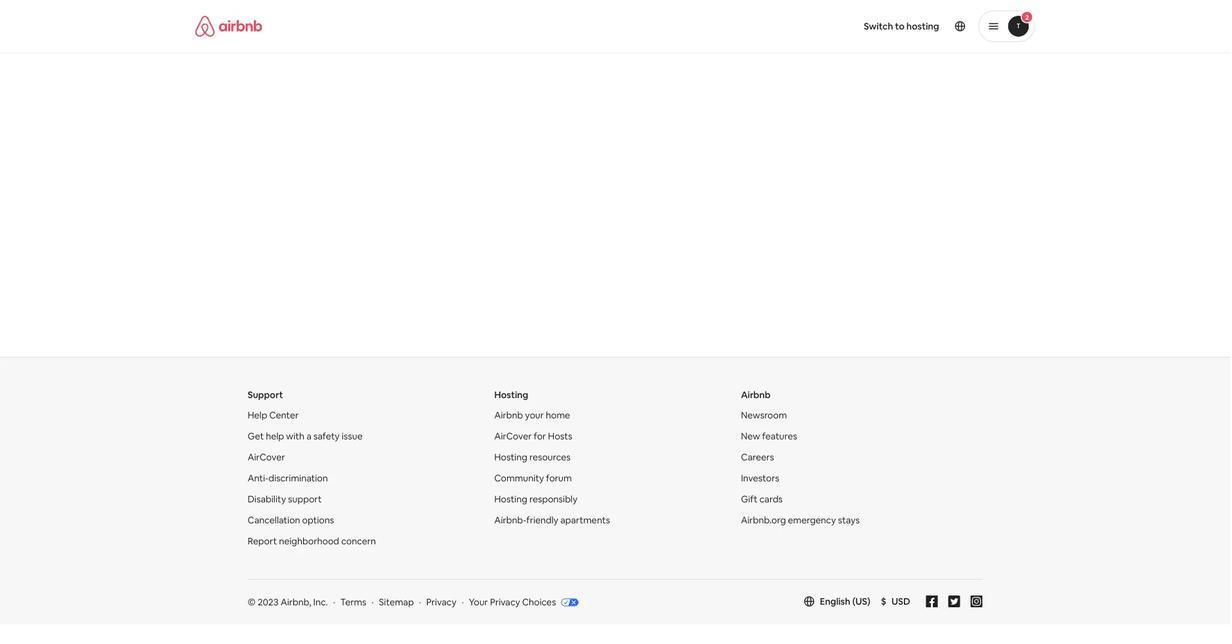 Task type: locate. For each thing, give the bounding box(es) containing it.
1 hosting from the top
[[494, 389, 528, 401]]

2 privacy from the left
[[490, 597, 520, 609]]

to
[[895, 20, 905, 32]]

aircover
[[494, 431, 532, 443], [248, 452, 285, 464]]

$ usd
[[881, 596, 910, 608]]

airbnb
[[741, 389, 771, 401], [494, 410, 523, 422]]

1 vertical spatial airbnb
[[494, 410, 523, 422]]

disability
[[248, 494, 286, 506]]

anti-discrimination link
[[248, 473, 328, 485]]

friendly
[[526, 515, 558, 527]]

privacy
[[426, 597, 457, 609], [490, 597, 520, 609]]

2 hosting from the top
[[494, 452, 527, 464]]

community forum
[[494, 473, 572, 485]]

1 vertical spatial aircover
[[248, 452, 285, 464]]

get
[[248, 431, 264, 443]]

inc.
[[313, 597, 328, 609]]

your privacy choices link
[[469, 597, 578, 610]]

hosting
[[907, 20, 939, 32]]

airbnb,
[[281, 597, 311, 609]]

your privacy choices
[[469, 597, 556, 609]]

1 horizontal spatial privacy
[[490, 597, 520, 609]]

usd
[[892, 596, 910, 608]]

stays
[[838, 515, 860, 527]]

neighborhood
[[279, 536, 339, 548]]

hosting resources
[[494, 452, 571, 464]]

1 vertical spatial hosting
[[494, 452, 527, 464]]

cancellation options link
[[248, 515, 334, 527]]

get help with a safety issue
[[248, 431, 363, 443]]

0 vertical spatial aircover
[[494, 431, 532, 443]]

help
[[266, 431, 284, 443]]

hosting up airbnb your home
[[494, 389, 528, 401]]

1 horizontal spatial airbnb
[[741, 389, 771, 401]]

terms link
[[340, 597, 367, 609]]

airbnb-friendly apartments link
[[494, 515, 610, 527]]

2 vertical spatial hosting
[[494, 494, 527, 506]]

english (us)
[[820, 596, 871, 608]]

your
[[525, 410, 544, 422]]

aircover for hosts
[[494, 431, 572, 443]]

(us)
[[852, 596, 871, 608]]

new features
[[741, 431, 797, 443]]

home
[[546, 410, 570, 422]]

hosting
[[494, 389, 528, 401], [494, 452, 527, 464], [494, 494, 527, 506]]

careers link
[[741, 452, 774, 464]]

report
[[248, 536, 277, 548]]

0 horizontal spatial privacy
[[426, 597, 457, 609]]

features
[[762, 431, 797, 443]]

2 button
[[979, 10, 1035, 42]]

0 horizontal spatial airbnb
[[494, 410, 523, 422]]

navigate to facebook image
[[926, 596, 938, 608]]

airbnb up newsroom link
[[741, 389, 771, 401]]

airbnb for airbnb your home
[[494, 410, 523, 422]]

for
[[534, 431, 546, 443]]

sitemap
[[379, 597, 414, 609]]

1 horizontal spatial aircover
[[494, 431, 532, 443]]

airbnb left your
[[494, 410, 523, 422]]

hosting responsibly link
[[494, 494, 578, 506]]

0 vertical spatial airbnb
[[741, 389, 771, 401]]

privacy left your
[[426, 597, 457, 609]]

switch to hosting link
[[856, 12, 947, 40]]

3 hosting from the top
[[494, 494, 527, 506]]

aircover left for
[[494, 431, 532, 443]]

cancellation
[[248, 515, 300, 527]]

with
[[286, 431, 305, 443]]

hosting up airbnb-
[[494, 494, 527, 506]]

aircover up anti-
[[248, 452, 285, 464]]

airbnb-friendly apartments
[[494, 515, 610, 527]]

a
[[307, 431, 311, 443]]

hosting for hosting resources
[[494, 452, 527, 464]]

© 2023 airbnb, inc.
[[248, 597, 328, 609]]

report neighborhood concern
[[248, 536, 376, 548]]

0 horizontal spatial aircover
[[248, 452, 285, 464]]

new features link
[[741, 431, 797, 443]]

hosting for hosting
[[494, 389, 528, 401]]

get help with a safety issue link
[[248, 431, 363, 443]]

0 vertical spatial hosting
[[494, 389, 528, 401]]

privacy right your
[[490, 597, 520, 609]]

airbnb-
[[494, 515, 526, 527]]

aircover link
[[248, 452, 285, 464]]

·
[[333, 597, 335, 609]]

resources
[[529, 452, 571, 464]]

hosting up community
[[494, 452, 527, 464]]

anti-discrimination
[[248, 473, 328, 485]]



Task type: describe. For each thing, give the bounding box(es) containing it.
concern
[[341, 536, 376, 548]]

1 privacy from the left
[[426, 597, 457, 609]]

disability support
[[248, 494, 322, 506]]

cancellation options
[[248, 515, 334, 527]]

choices
[[522, 597, 556, 609]]

airbnb for airbnb
[[741, 389, 771, 401]]

community forum link
[[494, 473, 572, 485]]

support
[[288, 494, 322, 506]]

gift cards
[[741, 494, 783, 506]]

report neighborhood concern link
[[248, 536, 376, 548]]

$
[[881, 596, 886, 608]]

terms
[[340, 597, 367, 609]]

profile element
[[631, 0, 1035, 52]]

airbnb.org emergency stays link
[[741, 515, 860, 527]]

apartments
[[560, 515, 610, 527]]

aircover for aircover for hosts
[[494, 431, 532, 443]]

hosting for hosting responsibly
[[494, 494, 527, 506]]

airbnb.org emergency stays
[[741, 515, 860, 527]]

issue
[[342, 431, 363, 443]]

community
[[494, 473, 544, 485]]

discrimination
[[269, 473, 328, 485]]

disability support link
[[248, 494, 322, 506]]

help center
[[248, 410, 299, 422]]

aircover for hosts link
[[494, 431, 572, 443]]

your
[[469, 597, 488, 609]]

privacy link
[[426, 597, 457, 609]]

2
[[1025, 13, 1029, 21]]

navigate to instagram image
[[971, 596, 983, 608]]

hosting responsibly
[[494, 494, 578, 506]]

new
[[741, 431, 760, 443]]

hosts
[[548, 431, 572, 443]]

sitemap link
[[379, 597, 414, 609]]

english
[[820, 596, 851, 608]]

help
[[248, 410, 267, 422]]

hosting resources link
[[494, 452, 571, 464]]

aircover for aircover link
[[248, 452, 285, 464]]

gift cards link
[[741, 494, 783, 506]]

emergency
[[788, 515, 836, 527]]

anti-
[[248, 473, 269, 485]]

switch
[[864, 20, 893, 32]]

responsibly
[[529, 494, 578, 506]]

navigate to twitter image
[[948, 596, 960, 608]]

careers
[[741, 452, 774, 464]]

©
[[248, 597, 256, 609]]

airbnb your home
[[494, 410, 570, 422]]

help center link
[[248, 410, 299, 422]]

forum
[[546, 473, 572, 485]]

2023
[[258, 597, 279, 609]]

english (us) button
[[804, 596, 871, 608]]

support
[[248, 389, 283, 401]]

options
[[302, 515, 334, 527]]

cards
[[760, 494, 783, 506]]

newsroom
[[741, 410, 787, 422]]

safety
[[313, 431, 340, 443]]

switch to hosting
[[864, 20, 939, 32]]

investors link
[[741, 473, 779, 485]]

investors
[[741, 473, 779, 485]]

airbnb.org
[[741, 515, 786, 527]]

center
[[269, 410, 299, 422]]

airbnb your home link
[[494, 410, 570, 422]]

gift
[[741, 494, 758, 506]]

newsroom link
[[741, 410, 787, 422]]



Task type: vqa. For each thing, say whether or not it's contained in the screenshot.
Sardinia-
no



